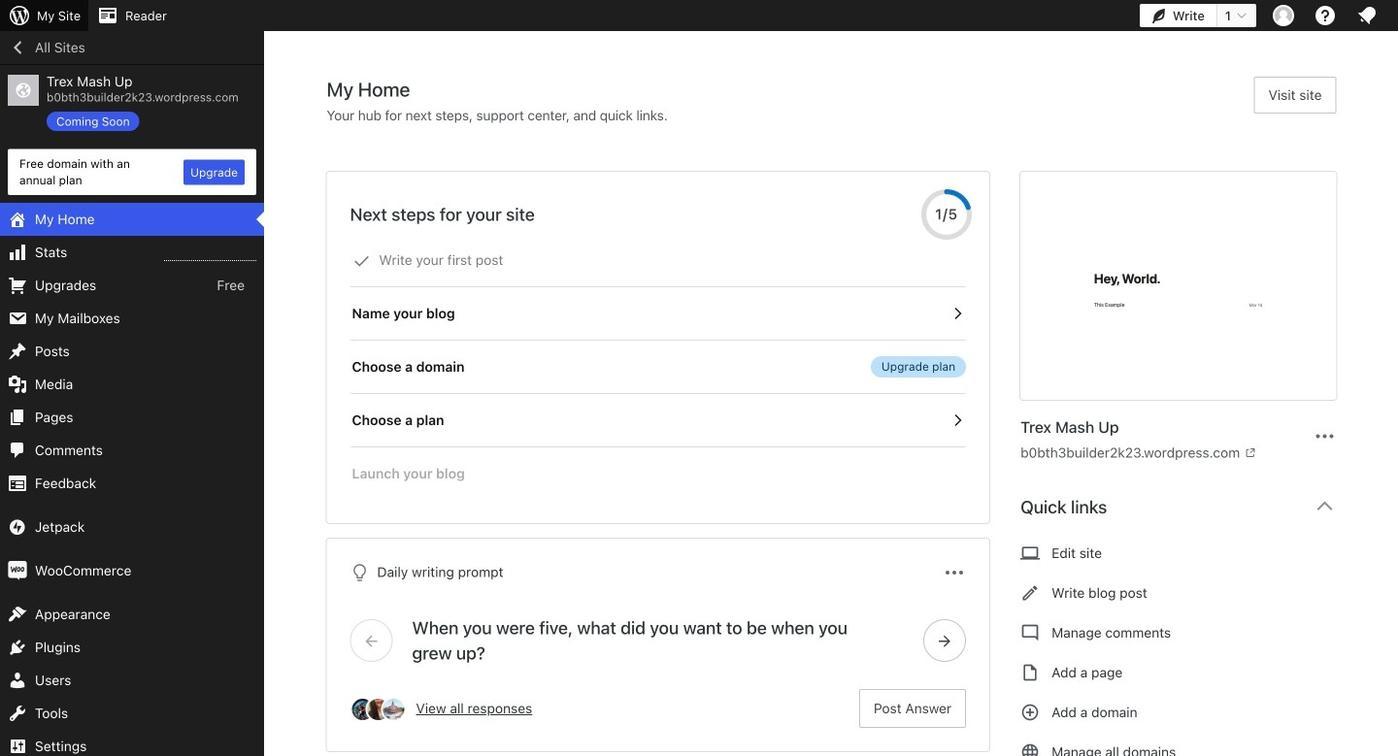 Task type: vqa. For each thing, say whether or not it's contained in the screenshot.
My
no



Task type: locate. For each thing, give the bounding box(es) containing it.
1 vertical spatial img image
[[8, 561, 27, 581]]

img image
[[8, 518, 27, 537], [8, 561, 27, 581]]

1 img image from the top
[[8, 518, 27, 537]]

progress bar
[[922, 189, 972, 240]]

answered users image
[[366, 697, 391, 723], [381, 697, 406, 723]]

answered users image right answered users image
[[381, 697, 406, 723]]

highest hourly views 0 image
[[164, 249, 256, 261]]

help image
[[1314, 4, 1337, 27]]

main content
[[327, 77, 1353, 757]]

2 img image from the top
[[8, 561, 27, 581]]

1 answered users image from the left
[[366, 697, 391, 723]]

answered users image down show previous prompt image
[[366, 697, 391, 723]]

2 answered users image from the left
[[381, 697, 406, 723]]

task enabled image
[[949, 412, 967, 429]]

0 vertical spatial img image
[[8, 518, 27, 537]]

task complete image
[[353, 253, 371, 270]]



Task type: describe. For each thing, give the bounding box(es) containing it.
edit image
[[1021, 582, 1040, 605]]

mode_comment image
[[1021, 622, 1040, 645]]

task enabled image
[[949, 305, 967, 322]]

insert_drive_file image
[[1021, 661, 1040, 685]]

show next prompt image
[[936, 632, 954, 650]]

more options for site trex mash up image
[[1314, 425, 1337, 448]]

my profile image
[[1273, 5, 1295, 26]]

answered users image
[[350, 697, 375, 723]]

show previous prompt image
[[363, 632, 380, 650]]

toggle menu image
[[943, 561, 967, 585]]

laptop image
[[1021, 542, 1040, 565]]

manage your notifications image
[[1356, 4, 1379, 27]]

launchpad checklist element
[[350, 234, 967, 500]]



